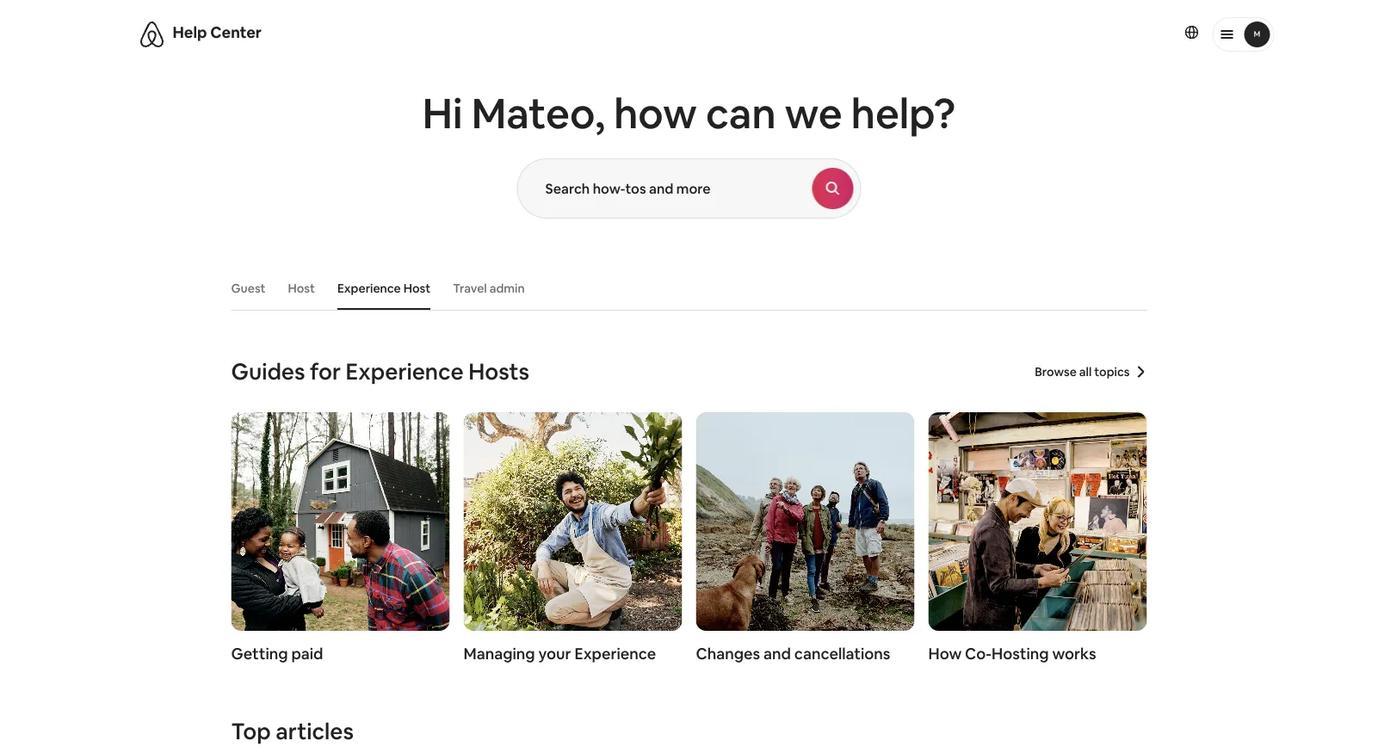 Task type: describe. For each thing, give the bounding box(es) containing it.
hi mateo, how can we help?
[[423, 87, 956, 140]]

experience for managing
[[575, 644, 656, 664]]

browse all topics
[[1035, 364, 1130, 380]]

we
[[785, 87, 843, 140]]

experience host
[[337, 281, 431, 296]]

getting paid
[[231, 644, 323, 664]]

getting
[[231, 644, 288, 664]]

experience host button
[[329, 272, 439, 305]]

hi
[[423, 87, 463, 140]]

for
[[310, 357, 341, 386]]

host inside experience host button
[[404, 281, 431, 296]]

hosts
[[469, 357, 530, 386]]

paid
[[291, 644, 323, 664]]

main navigation menu image
[[1245, 22, 1271, 47]]

a person working in a garden, holding a bunch of green produce. image
[[464, 412, 682, 631]]

managing your experience
[[464, 644, 656, 664]]

experience inside button
[[337, 281, 401, 296]]

and
[[764, 644, 791, 664]]

top articles
[[231, 717, 354, 746]]

a group of people with a dog, hiking on a rocky beach. image
[[696, 412, 915, 631]]

changes and cancellations link
[[696, 412, 915, 664]]

changes and cancellations
[[696, 644, 891, 664]]

how co-hosting works link
[[929, 412, 1147, 664]]

browse all topics link
[[1035, 364, 1147, 380]]

host inside host button
[[288, 281, 315, 296]]

Search how-tos and more search field
[[518, 159, 812, 218]]

how
[[614, 87, 697, 140]]

browse
[[1035, 364, 1077, 380]]

how co-hosting works
[[929, 644, 1097, 664]]

cancellations
[[795, 644, 891, 664]]

can
[[706, 87, 776, 140]]

articles
[[276, 717, 354, 746]]

help
[[173, 22, 207, 43]]

travel admin button
[[444, 272, 534, 305]]



Task type: locate. For each thing, give the bounding box(es) containing it.
experience
[[337, 281, 401, 296], [346, 357, 464, 386], [575, 644, 656, 664]]

help center
[[173, 22, 262, 43]]

your
[[539, 644, 571, 664]]

help?
[[851, 87, 956, 140]]

mateo,
[[472, 87, 605, 140]]

admin
[[490, 281, 525, 296]]

1 host from the left
[[288, 281, 315, 296]]

0 horizontal spatial host
[[288, 281, 315, 296]]

1 horizontal spatial host
[[404, 281, 431, 296]]

two adults and a child, laughing, outside a barn-shaped house in the forest. image
[[231, 412, 450, 631]]

managing your experience link
[[464, 412, 682, 664]]

guest
[[231, 281, 266, 296]]

managing
[[464, 644, 535, 664]]

0 vertical spatial experience
[[337, 281, 401, 296]]

host button
[[279, 272, 324, 305]]

2 host from the left
[[404, 281, 431, 296]]

travel admin
[[453, 281, 525, 296]]

guest button
[[223, 272, 274, 305]]

None search field
[[517, 158, 862, 219]]

1 vertical spatial experience
[[346, 357, 464, 386]]

topics
[[1095, 364, 1130, 380]]

all
[[1080, 364, 1092, 380]]

top
[[231, 717, 271, 746]]

experience for guides
[[346, 357, 464, 386]]

2 vertical spatial experience
[[575, 644, 656, 664]]

experience right your
[[575, 644, 656, 664]]

airbnb homepage image
[[138, 21, 166, 48]]

how
[[929, 644, 962, 664]]

tab list containing guest
[[223, 267, 1147, 310]]

works
[[1053, 644, 1097, 664]]

hosting
[[992, 644, 1049, 664]]

center
[[210, 22, 262, 43]]

help center link
[[173, 22, 262, 43]]

host left "travel"
[[404, 281, 431, 296]]

getting paid link
[[231, 412, 450, 664]]

co-
[[965, 644, 992, 664]]

two people browsing in a record shop. image
[[929, 412, 1147, 631]]

guides
[[231, 357, 305, 386]]

host right guest button
[[288, 281, 315, 296]]

experience right for
[[346, 357, 464, 386]]

travel
[[453, 281, 487, 296]]

guides for experience hosts
[[231, 357, 530, 386]]

experience right host button
[[337, 281, 401, 296]]

host
[[288, 281, 315, 296], [404, 281, 431, 296]]

tab list
[[223, 267, 1147, 310]]

changes
[[696, 644, 761, 664]]



Task type: vqa. For each thing, say whether or not it's contained in the screenshot.
topmost EXPERIENCE
yes



